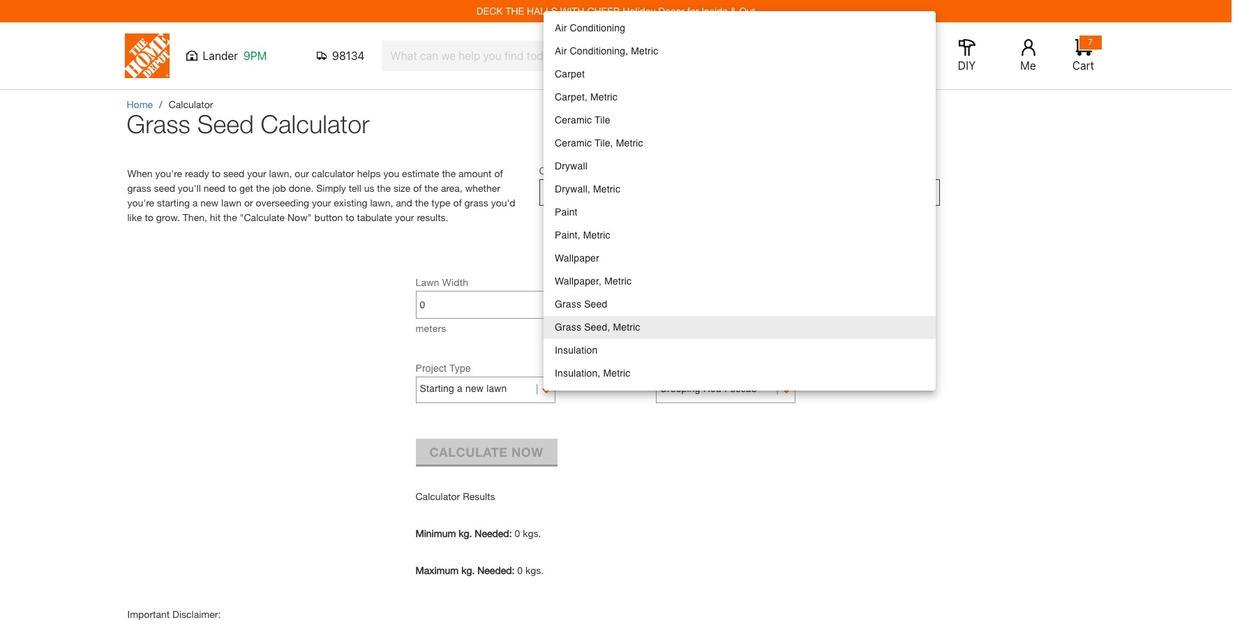 Task type: vqa. For each thing, say whether or not it's contained in the screenshot.
'0'
yes



Task type: locate. For each thing, give the bounding box(es) containing it.
and
[[396, 197, 413, 209]]

1 vertical spatial grass seed, metric
[[555, 322, 641, 333]]

lawn, up the job
[[269, 168, 292, 179]]

kgs for maximum kg . needed: 0 kgs .
[[526, 565, 541, 577]]

kg right maximum
[[462, 565, 472, 577]]

1 horizontal spatial grass
[[465, 197, 489, 209]]

get
[[240, 182, 253, 194]]

2 air from the top
[[555, 45, 567, 57]]

width
[[443, 277, 469, 288]]

grow.
[[156, 212, 180, 223]]

1 vertical spatial new
[[466, 383, 484, 395]]

grass seed, metric inside grass seed, metric "dropdown button"
[[544, 186, 629, 197]]

calculator up minimum
[[416, 491, 460, 503]]

/
[[159, 98, 162, 110]]

size
[[394, 182, 411, 194]]

0 horizontal spatial grass
[[127, 182, 151, 194]]

drywall, metric
[[555, 184, 621, 195]]

carpet
[[555, 68, 585, 80]]

deck the halls with cheer holiday decor for inside & out link
[[477, 5, 756, 17]]

air conditioning, metric
[[555, 45, 659, 57]]

carpet, metric
[[555, 91, 618, 103]]

me
[[1021, 59, 1037, 72]]

you're
[[155, 168, 182, 179], [127, 197, 154, 209]]

grass down whether
[[465, 197, 489, 209]]

kg
[[459, 528, 470, 540], [462, 565, 472, 577]]

drywall, metric option
[[544, 178, 936, 201]]

calculators:
[[567, 165, 620, 177]]

1 vertical spatial grass
[[465, 197, 489, 209]]

seed, down the other calculators:
[[573, 186, 599, 197]]

to
[[212, 168, 221, 179], [228, 182, 237, 194], [145, 212, 154, 223], [346, 212, 354, 223]]

our
[[295, 168, 309, 179]]

0 vertical spatial needed:
[[475, 528, 512, 540]]

grass seed, metric option
[[544, 316, 936, 339]]

creeping
[[660, 383, 701, 395]]

needed: down minimum kg . needed: 0 kgs .
[[478, 565, 515, 577]]

1 vertical spatial seed,
[[585, 322, 611, 333]]

grass seed, metric for grass seed, metric "dropdown button"
[[544, 186, 629, 197]]

0 vertical spatial kgs
[[523, 528, 539, 540]]

of down area,
[[453, 197, 462, 209]]

1 air from the top
[[555, 22, 567, 34]]

drywall
[[555, 161, 588, 172]]

0 horizontal spatial seed
[[197, 109, 254, 139]]

1 vertical spatial needed:
[[478, 565, 515, 577]]

fescue
[[725, 383, 757, 395]]

seed, inside grass seed, metric option
[[585, 322, 611, 333]]

seed
[[197, 109, 254, 139], [585, 299, 608, 310]]

a up then,
[[193, 197, 198, 209]]

ceramic
[[555, 115, 592, 126], [555, 138, 592, 149]]

estimate
[[402, 168, 440, 179]]

me button
[[1007, 39, 1051, 73]]

0 vertical spatial ceramic
[[555, 115, 592, 126]]

grass seed, metric down grass seed
[[555, 322, 641, 333]]

1 vertical spatial kg
[[462, 565, 472, 577]]

lawn,
[[269, 168, 292, 179], [370, 197, 393, 209]]

0 horizontal spatial lawn,
[[269, 168, 292, 179]]

2 vertical spatial your
[[395, 212, 414, 223]]

ceramic inside ceramic tile, metric option
[[555, 138, 592, 149]]

1 vertical spatial your
[[312, 197, 331, 209]]

to down 'existing'
[[346, 212, 354, 223]]

grass down wallpaper,
[[555, 299, 582, 310]]

0 vertical spatial air
[[555, 22, 567, 34]]

calculator
[[169, 98, 213, 110], [261, 109, 370, 139], [416, 491, 460, 503]]

drywall option
[[544, 155, 936, 178]]

new down the need
[[201, 197, 219, 209]]

drywall,
[[555, 184, 591, 195]]

0 vertical spatial grass seed, metric
[[544, 186, 629, 197]]

lawn right the starting
[[487, 383, 507, 395]]

1 vertical spatial seed
[[585, 299, 608, 310]]

0 vertical spatial seed
[[197, 109, 254, 139]]

lawn left or
[[221, 197, 242, 209]]

kgs for minimum kg . needed: 0 kgs .
[[523, 528, 539, 540]]

list box
[[544, 11, 936, 391]]

1 vertical spatial a
[[457, 383, 463, 395]]

maximum
[[416, 565, 459, 577]]

carpet, metric option
[[544, 86, 936, 109]]

2 ceramic from the top
[[555, 138, 592, 149]]

halls
[[527, 5, 558, 17]]

grass inside option
[[555, 322, 582, 333]]

insulation, metric option
[[544, 362, 936, 385]]

paint option
[[544, 201, 936, 224]]

metric inside "dropdown button"
[[602, 186, 629, 197]]

seed down wallpaper, metric
[[585, 299, 608, 310]]

1 vertical spatial of
[[414, 182, 422, 194]]

98134
[[332, 50, 365, 62]]

with
[[561, 5, 585, 17]]

0 vertical spatial your
[[247, 168, 267, 179]]

None number field
[[420, 292, 551, 318], [660, 292, 792, 318], [420, 292, 551, 318], [660, 292, 792, 318]]

calculator right / on the top left of page
[[169, 98, 213, 110]]

minimum
[[416, 528, 456, 540]]

the right and
[[415, 197, 429, 209]]

1 vertical spatial seed
[[154, 182, 175, 194]]

air inside "option"
[[555, 45, 567, 57]]

grass inside "dropdown button"
[[544, 186, 570, 197]]

1 vertical spatial lawn
[[487, 383, 507, 395]]

ceramic down 'carpet,'
[[555, 115, 592, 126]]

the right us
[[377, 182, 391, 194]]

0 up maximum kg . needed: 0 kgs .
[[515, 528, 520, 540]]

the
[[442, 168, 456, 179], [256, 182, 270, 194], [377, 182, 391, 194], [425, 182, 439, 194], [415, 197, 429, 209], [223, 212, 237, 223]]

2 horizontal spatial your
[[395, 212, 414, 223]]

0 vertical spatial kg
[[459, 528, 470, 540]]

kg for minimum
[[459, 528, 470, 540]]

insulation option
[[544, 339, 936, 362]]

grass up "when"
[[127, 109, 191, 139]]

results
[[463, 491, 495, 503]]

2 horizontal spatial of
[[495, 168, 503, 179]]

seed
[[223, 168, 245, 179], [154, 182, 175, 194]]

of
[[495, 168, 503, 179], [414, 182, 422, 194], [453, 197, 462, 209]]

new down type
[[466, 383, 484, 395]]

grass down other
[[544, 186, 570, 197]]

starting a new lawn button
[[420, 379, 551, 399]]

ceramic up drywall on the left of page
[[555, 138, 592, 149]]

1 horizontal spatial seed
[[585, 299, 608, 310]]

the left the job
[[256, 182, 270, 194]]

kgs up maximum kg . needed: 0 kgs .
[[523, 528, 539, 540]]

existing
[[334, 197, 368, 209]]

1 horizontal spatial a
[[457, 383, 463, 395]]

grass seed, metric inside grass seed, metric option
[[555, 322, 641, 333]]

1 horizontal spatial lawn
[[487, 383, 507, 395]]

9pm
[[244, 50, 267, 62]]

you
[[384, 168, 400, 179]]

0 vertical spatial seed,
[[573, 186, 599, 197]]

air conditioning option
[[544, 17, 936, 40]]

0 vertical spatial new
[[201, 197, 219, 209]]

you're up you'll
[[155, 168, 182, 179]]

0
[[515, 528, 520, 540], [518, 565, 523, 577]]

0 down minimum kg . needed: 0 kgs .
[[518, 565, 523, 577]]

a inside when you're ready to seed your lawn,    our calculator helps you estimate the amount    of grass seed you'll need to get the job done.   simply tell us the size of the area, whether you're   starting a new lawn or overseeding your existing lawn,   and the type of grass you'd like to grow.    then, hit the "calculate now" button to tabulate your results.
[[193, 197, 198, 209]]

2 vertical spatial of
[[453, 197, 462, 209]]

air for air conditioning, metric
[[555, 45, 567, 57]]

grass seed, metric down the other calculators:
[[544, 186, 629, 197]]

area,
[[441, 182, 463, 194]]

grass
[[127, 182, 151, 194], [465, 197, 489, 209]]

seed up starting at the left top of page
[[154, 182, 175, 194]]

0 horizontal spatial new
[[201, 197, 219, 209]]

0 horizontal spatial lawn
[[221, 197, 242, 209]]

ceramic inside ceramic tile 'option'
[[555, 115, 592, 126]]

1 horizontal spatial seed
[[223, 168, 245, 179]]

grass seed, metric
[[544, 186, 629, 197], [555, 322, 641, 333]]

1 vertical spatial ceramic
[[555, 138, 592, 149]]

2 horizontal spatial calculator
[[416, 491, 460, 503]]

0 horizontal spatial you're
[[127, 197, 154, 209]]

0 vertical spatial a
[[193, 197, 198, 209]]

creeping red fescue button
[[660, 379, 792, 399]]

seed, down grass seed
[[585, 322, 611, 333]]

air up 'carpet'
[[555, 45, 567, 57]]

out
[[740, 5, 756, 17]]

seed, inside grass seed, metric "dropdown button"
[[573, 186, 599, 197]]

your up button
[[312, 197, 331, 209]]

1 ceramic from the top
[[555, 115, 592, 126]]

simply
[[316, 182, 346, 194]]

deck
[[477, 5, 503, 17]]

wallpaper
[[555, 253, 600, 264]]

0 vertical spatial you're
[[155, 168, 182, 179]]

cart
[[1073, 59, 1095, 72]]

0 vertical spatial of
[[495, 168, 503, 179]]

seed, for grass seed, metric option
[[585, 322, 611, 333]]

calculator up our at the left of the page
[[261, 109, 370, 139]]

0 horizontal spatial a
[[193, 197, 198, 209]]

air inside option
[[555, 22, 567, 34]]

of down estimate
[[414, 182, 422, 194]]

air down 'with'
[[555, 22, 567, 34]]

seed,
[[573, 186, 599, 197], [585, 322, 611, 333]]

lawn
[[416, 277, 440, 288]]

seed up get on the top of the page
[[223, 168, 245, 179]]

0 vertical spatial 0
[[515, 528, 520, 540]]

your up get on the top of the page
[[247, 168, 267, 179]]

What can we help you find today? search field
[[391, 41, 774, 71]]

a down type
[[457, 383, 463, 395]]

to right like
[[145, 212, 154, 223]]

project
[[416, 363, 447, 374]]

kg right minimum
[[459, 528, 470, 540]]

1 vertical spatial 0
[[518, 565, 523, 577]]

1 vertical spatial air
[[555, 45, 567, 57]]

for
[[688, 5, 699, 17]]

home link
[[127, 98, 153, 110]]

seed up ready
[[197, 109, 254, 139]]

then,
[[183, 212, 207, 223]]

1 vertical spatial lawn,
[[370, 197, 393, 209]]

your
[[247, 168, 267, 179], [312, 197, 331, 209], [395, 212, 414, 223]]

air for air conditioning
[[555, 22, 567, 34]]

.
[[470, 528, 472, 540], [539, 528, 541, 540], [472, 565, 475, 577], [541, 565, 544, 577]]

wallpaper, metric
[[555, 276, 632, 287]]

grass inside option
[[555, 299, 582, 310]]

your down and
[[395, 212, 414, 223]]

needed: up maximum kg . needed: 0 kgs .
[[475, 528, 512, 540]]

kgs down minimum kg . needed: 0 kgs .
[[526, 565, 541, 577]]

kg for maximum
[[462, 565, 472, 577]]

0 vertical spatial lawn
[[221, 197, 242, 209]]

of up whether
[[495, 168, 503, 179]]

0 vertical spatial seed
[[223, 168, 245, 179]]

grass up insulation
[[555, 322, 582, 333]]

you'll
[[178, 182, 201, 194]]

you're up like
[[127, 197, 154, 209]]

&
[[731, 5, 737, 17]]

grass down "when"
[[127, 182, 151, 194]]

1 horizontal spatial of
[[453, 197, 462, 209]]

button
[[315, 212, 343, 223]]

1 horizontal spatial new
[[466, 383, 484, 395]]

grass
[[127, 109, 191, 139], [544, 186, 570, 197], [555, 299, 582, 310], [555, 322, 582, 333]]

cheer
[[588, 5, 620, 17]]

0 vertical spatial lawn,
[[269, 168, 292, 179]]

lawn
[[221, 197, 242, 209], [487, 383, 507, 395]]

1 vertical spatial kgs
[[526, 565, 541, 577]]

lawn inside popup button
[[487, 383, 507, 395]]

lawn, up 'tabulate'
[[370, 197, 393, 209]]

the up type
[[425, 182, 439, 194]]



Task type: describe. For each thing, give the bounding box(es) containing it.
other calculators:
[[539, 165, 620, 177]]

wallpaper option
[[544, 247, 936, 270]]

now
[[512, 444, 544, 460]]

1 horizontal spatial lawn,
[[370, 197, 393, 209]]

insulation, metric
[[555, 368, 631, 379]]

insulation,
[[555, 368, 601, 379]]

0 horizontal spatial of
[[414, 182, 422, 194]]

calculate now
[[430, 444, 544, 460]]

7
[[1089, 37, 1093, 47]]

grass for grass seed, metric option
[[555, 322, 582, 333]]

ceramic tile, metric option
[[544, 132, 936, 155]]

now"
[[288, 212, 312, 223]]

amount
[[459, 168, 492, 179]]

paint
[[555, 207, 578, 218]]

tile
[[595, 115, 611, 126]]

calculator results
[[416, 491, 495, 503]]

home / calculator grass seed calculator
[[127, 98, 370, 139]]

98134 button
[[317, 49, 365, 63]]

to up the need
[[212, 168, 221, 179]]

inside
[[702, 5, 728, 17]]

when you're ready to seed your lawn,    our calculator helps you estimate the amount    of grass seed you'll need to get the job done.   simply tell us the size of the area, whether you're   starting a new lawn or overseeding your existing lawn,   and the type of grass you'd like to grow.    then, hit the "calculate now" button to tabulate your results.
[[127, 168, 516, 223]]

0 for maximum kg . needed: 0 kgs .
[[518, 565, 523, 577]]

the right hit
[[223, 212, 237, 223]]

or
[[244, 197, 253, 209]]

lander 9pm
[[203, 50, 267, 62]]

grass seed option
[[544, 293, 936, 316]]

paint, metric option
[[544, 224, 936, 247]]

type
[[432, 197, 451, 209]]

wallpaper, metric option
[[544, 270, 936, 293]]

whether
[[465, 182, 501, 194]]

1 vertical spatial you're
[[127, 197, 154, 209]]

seed inside option
[[585, 299, 608, 310]]

"calculate
[[240, 212, 285, 223]]

ceramic for ceramic tile, metric
[[555, 138, 592, 149]]

results.
[[417, 212, 449, 223]]

maximum kg . needed: 0 kgs .
[[416, 565, 544, 577]]

grass for grass seed option
[[555, 299, 582, 310]]

overseeding
[[256, 197, 309, 209]]

new inside when you're ready to seed your lawn,    our calculator helps you estimate the amount    of grass seed you'll need to get the job done.   simply tell us the size of the area, whether you're   starting a new lawn or overseeding your existing lawn,   and the type of grass you'd like to grow.    then, hit the "calculate now" button to tabulate your results.
[[201, 197, 219, 209]]

grass seed, metric button
[[544, 181, 936, 202]]

0 horizontal spatial seed
[[154, 182, 175, 194]]

seed inside home / calculator grass seed calculator
[[197, 109, 254, 139]]

calculate
[[430, 444, 508, 460]]

0 vertical spatial grass
[[127, 182, 151, 194]]

1 horizontal spatial calculator
[[261, 109, 370, 139]]

project type
[[416, 363, 471, 374]]

ceramic for ceramic tile
[[555, 115, 592, 126]]

ceramic tile
[[555, 115, 611, 126]]

grass seed, metric for grass seed, metric option
[[555, 322, 641, 333]]

starting a new lawn
[[420, 383, 507, 395]]

holiday
[[623, 5, 656, 17]]

meters
[[416, 323, 447, 334]]

cart 7
[[1073, 37, 1095, 72]]

new inside popup button
[[466, 383, 484, 395]]

diy button
[[945, 39, 990, 73]]

you'd
[[491, 197, 516, 209]]

tabulate
[[357, 212, 393, 223]]

ceramic tile, metric
[[555, 138, 644, 149]]

metric inside option
[[584, 230, 611, 241]]

paint,
[[555, 230, 581, 241]]

grass seed
[[555, 299, 608, 310]]

to left get on the top of the page
[[228, 182, 237, 194]]

the
[[506, 5, 525, 17]]

paint, metric
[[555, 230, 611, 241]]

0 horizontal spatial calculator
[[169, 98, 213, 110]]

us
[[364, 182, 375, 194]]

air conditioning
[[555, 22, 626, 34]]

other
[[539, 165, 564, 177]]

lawn width
[[416, 277, 469, 288]]

lander
[[203, 50, 238, 62]]

ceramic tile option
[[544, 109, 936, 132]]

red
[[704, 383, 722, 395]]

calculator
[[312, 168, 355, 179]]

tell
[[349, 182, 362, 194]]

when
[[127, 168, 153, 179]]

deck the halls with cheer holiday decor for inside & out
[[477, 5, 756, 17]]

grass for grass seed, metric "dropdown button"
[[544, 186, 570, 197]]

like
[[127, 212, 142, 223]]

helps
[[357, 168, 381, 179]]

a inside popup button
[[457, 383, 463, 395]]

conditioning,
[[570, 45, 629, 57]]

ready
[[185, 168, 209, 179]]

starting
[[420, 383, 455, 395]]

type
[[450, 363, 471, 374]]

0 for minimum kg . needed: 0 kgs .
[[515, 528, 520, 540]]

done.
[[289, 182, 314, 194]]

home
[[127, 98, 153, 110]]

1 horizontal spatial your
[[312, 197, 331, 209]]

0 horizontal spatial your
[[247, 168, 267, 179]]

the up area,
[[442, 168, 456, 179]]

wallpaper,
[[555, 276, 602, 287]]

creeping red fescue
[[660, 383, 757, 395]]

conditioning
[[570, 22, 626, 34]]

the home depot logo image
[[125, 34, 169, 78]]

needed: for maximum
[[478, 565, 515, 577]]

diy
[[959, 59, 976, 72]]

grass inside home / calculator grass seed calculator
[[127, 109, 191, 139]]

needed: for minimum
[[475, 528, 512, 540]]

1 horizontal spatial you're
[[155, 168, 182, 179]]

carpet option
[[544, 63, 936, 86]]

tile,
[[595, 138, 614, 149]]

insulation
[[555, 345, 598, 356]]

list box containing air conditioning
[[544, 11, 936, 391]]

hit
[[210, 212, 221, 223]]

carpet,
[[555, 91, 588, 103]]

lawn inside when you're ready to seed your lawn,    our calculator helps you estimate the amount    of grass seed you'll need to get the job done.   simply tell us the size of the area, whether you're   starting a new lawn or overseeding your existing lawn,   and the type of grass you'd like to grow.    then, hit the "calculate now" button to tabulate your results.
[[221, 197, 242, 209]]

seed, for grass seed, metric "dropdown button"
[[573, 186, 599, 197]]

air conditioning, metric option
[[544, 40, 936, 63]]



